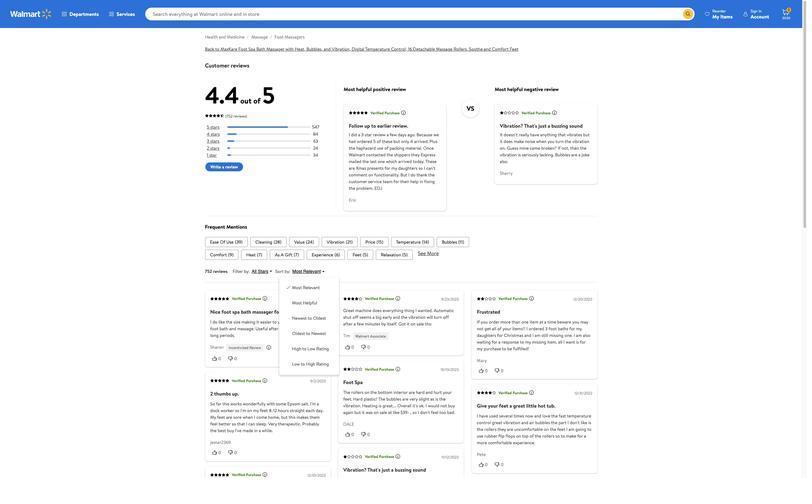 Task type: vqa. For each thing, say whether or not it's contained in the screenshot.


Task type: describe. For each thing, give the bounding box(es) containing it.
to up fulfilled!
[[520, 339, 524, 345]]

one inside if you order more than one item at a time beware you may not get all of your items!! i ordered 3 foot baths for my daughters for christmas and i am still missing one.  i am also waiting for a response to my missing item, all i want is for my purchase to be fulfilled!
[[521, 319, 528, 325]]

functionality.
[[374, 172, 399, 178]]

to right going at the right bottom of the page
[[587, 426, 591, 433]]

i inside great machine does everything thing i wanted. automatic shut off seems a big early and the vibration will turn off after a few minutes by itself. got it on sale tho
[[416, 307, 417, 314]]

don't inside the rollers on the bottom interior are hard and hurt your feet. hard plastic! the bubbles are very slight as is the vibration.  heating is great…. overall it's ok. i would not buy again but it was on sale  at like $39- , so i don't feel too bad.
[[420, 409, 430, 416]]

as a gift (7)
[[275, 252, 299, 258]]

most helpful negative review
[[495, 86, 559, 93]]

use inside i have used several times now and love the fast temperature control great vibration and air bubbles the part i don't like is the rollers  they are uncomfortable on the feet i am going to use rubber flip flops on top of the rollers  so to make for a more comfortable experience.
[[477, 433, 483, 439]]

have inside the vibration? that's just a buzzing sound it doesn't really have anything that vibrates but it does make noise when you turn the vibration on. guess mine came broken? if not, then the vibration is seriously lacking. bubbles are a joke also.
[[530, 132, 539, 138]]

list item containing temperature
[[391, 237, 434, 247]]

1 horizontal spatial feet
[[510, 46, 518, 52]]

relevant inside dropdown button
[[303, 269, 321, 274]]

0 vertical spatial low
[[308, 346, 315, 352]]

more inside i have used several times now and love the fast temperature control great vibration and air bubbles the part i don't like is the rollers  they are uncomfortable on the feet i am going to use rubber flip flops on top of the rollers  so to make for a more comfortable experience.
[[477, 440, 487, 446]]

1 vertical spatial missing
[[532, 339, 546, 345]]

nice
[[210, 308, 220, 315]]

once
[[423, 145, 434, 151]]

2 horizontal spatial rollers
[[542, 433, 554, 439]]

slight
[[419, 396, 429, 402]]

on inside so far this works wonderfully with some epsom salt. i'm a dock worker so i'm on my feet 8-12 hours straight each day. my feet are sore when i come home, but this makes them feel better so that i can sleep. very therapeutic. probably the best buy i've made in a while.
[[247, 407, 252, 414]]

752
[[205, 268, 212, 274]]

great
[[343, 307, 354, 314]]

mine
[[519, 145, 529, 151]]

vibration (21)
[[327, 239, 353, 245]]

and inside great machine does everything thing i wanted. automatic shut off seems a big early and the vibration will turn off after a few minutes by itself. got it on sale tho
[[393, 314, 400, 320]]

with inside so far this works wonderfully with some epsom salt. i'm a dock worker so i'm on my feet 8-12 hours straight each day. my feet are sore when i come home, but this makes them feel better so that i can sleep. very therapeutic. probably the best buy i've made in a while.
[[266, 401, 275, 407]]

on inside follow up to earlier review. i did a 3 star review a few days ago. because we had ordered 5 of these but only 4 arrived. plus the haphazard use of packing material. once walmart contacted the shippers they express mailed the last one which arrived today.  these are xmas presents for my daughters so i can't comment on functionality.  but i do thank the customer service team for their help in fixing the problem.  edj
[[368, 172, 373, 178]]

vibration up then
[[572, 138, 589, 145]]

buzzing for vibration? that's just a buzzing sound
[[395, 466, 412, 473]]

like inside i have used several times now and love the fast temperature control great vibration and air bubbles the part i don't like is the rollers  they are uncomfortable on the feet i am going to use rubber flip flops on top of the rollers  so to make for a more comfortable experience.
[[581, 419, 587, 426]]

each
[[306, 407, 315, 414]]

1 horizontal spatial foot
[[275, 34, 284, 40]]

i right one.
[[574, 332, 575, 338]]

verified purchase information image up vibration? that's just a buzzing sound
[[395, 454, 401, 459]]

had
[[349, 138, 356, 145]]

the left fast
[[551, 413, 558, 419]]

verified for 12/10/2022
[[232, 472, 245, 477]]

lacking.
[[540, 152, 554, 158]]

1 horizontal spatial great
[[513, 402, 525, 409]]

to down part
[[561, 433, 565, 439]]

the up which
[[387, 152, 393, 158]]

the rollers on the bottom interior are hard and hurt your feet. hard plastic! the bubbles are very slight as is the vibration.  heating is great…. overall it's ok. i would not buy again but it was on sale  at like $39- , so i don't feel too bad.
[[343, 389, 455, 416]]

more
[[427, 250, 439, 257]]

the up plastic!
[[371, 389, 377, 396]]

at inside if you order more than one item at a time beware you may not get all of your items!! i ordered 3 foot baths for my daughters for christmas and i am still missing one.  i am also waiting for a response to my missing item, all i want is for my purchase to be fulfilled!
[[539, 319, 543, 325]]

have inside i have used several times now and love the fast temperature control great vibration and air bubbles the part i don't like is the rollers  they are uncomfortable on the feet i am going to use rubber flip flops on top of the rollers  so to make for a more comfortable experience.
[[479, 413, 488, 419]]

i left can't
[[424, 165, 425, 171]]

list item containing vibration
[[322, 237, 358, 247]]

1 vertical spatial foot
[[238, 46, 247, 52]]

2 horizontal spatial foot
[[343, 379, 354, 386]]

incentivized review information image
[[266, 345, 271, 350]]

of inside 4.4 out of 5
[[253, 95, 260, 106]]

being
[[279, 325, 290, 332]]

problem.
[[356, 185, 373, 191]]

option group containing most relevant
[[284, 282, 334, 370]]

for right 'prepare'
[[309, 319, 315, 325]]

your inside the rollers on the bottom interior are hard and hurt your feet. hard plastic! the bubbles are very slight as is the vibration.  heating is great…. overall it's ok. i would not buy again but it was on sale  at like $39- , so i don't feel too bad.
[[443, 389, 452, 396]]

give
[[477, 402, 487, 409]]

star inside follow up to earlier review. i did a 3 star review a few days ago. because we had ordered 5 of these but only 4 arrived. plus the haphazard use of packing material. once walmart contacted the shippers they express mailed the last one which arrived today.  these are xmas presents for my daughters so i can't comment on functionality.  but i do thank the customer service team for their help in fixing the problem.  edj
[[365, 132, 372, 138]]

for up purchase
[[491, 339, 497, 345]]

(39)
[[235, 239, 243, 245]]

are inside follow up to earlier review. i did a 3 star review a few days ago. because we had ordered 5 of these but only 4 arrived. plus the haphazard use of packing material. once walmart contacted the shippers they express mailed the last one which arrived today.  these are xmas presents for my daughters so i can't comment on functionality.  but i do thank the customer service team for their help in fixing the problem.  edj
[[349, 165, 355, 171]]

straight
[[290, 407, 305, 414]]

most inside dropdown button
[[292, 269, 302, 274]]

0 vertical spatial with
[[286, 46, 294, 52]]

the down uncomfortable
[[535, 433, 541, 439]]

0 horizontal spatial high
[[292, 346, 301, 352]]

but inside so far this works wonderfully with some epsom salt. i'm a dock worker so i'm on my feet 8-12 hours straight each day. my feet are sore when i come home, but this makes them feel better so that i can sleep. very therapeutic. probably the best buy i've made in a while.
[[281, 414, 287, 420]]

incentivized review
[[229, 345, 261, 350]]

the down had
[[349, 145, 355, 151]]

feet inside i have used several times now and love the fast temperature control great vibration and air bubbles the part i don't like is the rollers  they are uncomfortable on the feet i am going to use rubber flip flops on top of the rollers  so to make for a more comfortable experience.
[[557, 426, 565, 433]]

purchase for 12/20/2022
[[512, 296, 528, 301]]

by: for filter by:
[[244, 268, 250, 274]]

very
[[268, 421, 277, 427]]

0 horizontal spatial massage
[[251, 34, 268, 40]]

when inside the vibration? that's just a buzzing sound it doesn't really have anything that vibrates but it does make noise when you turn the vibration on. guess mine came broken? if not, then the vibration is seriously lacking. bubbles are a joke also.
[[536, 138, 546, 145]]

earlier
[[377, 122, 391, 129]]

0 vertical spatial spa
[[248, 46, 255, 52]]

i left want
[[563, 339, 565, 345]]

the down can't
[[428, 172, 435, 178]]

list item containing heat
[[241, 250, 267, 260]]

the down love
[[550, 426, 556, 433]]

that's for vibration? that's just a buzzing sound
[[368, 466, 381, 473]]

make inside the vibration? that's just a buzzing sound it doesn't really have anything that vibrates but it does make noise when you turn the vibration on. guess mine came broken? if not, then the vibration is seriously lacking. bubbles are a joke also.
[[514, 138, 524, 145]]

feet up come
[[260, 407, 268, 414]]

of inside if you order more than one item at a time beware you may not get all of your items!! i ordered 3 foot baths for my daughters for christmas and i am still missing one.  i am also waiting for a response to my missing item, all i want is for my purchase to be fulfilled!
[[497, 325, 501, 332]]

filter
[[233, 268, 243, 274]]

so inside the rollers on the bottom interior are hard and hurt your feet. hard plastic! the bubbles are very slight as is the vibration.  heating is great…. overall it's ok. i would not buy again but it was on sale  at like $39- , so i don't feel too bad.
[[413, 409, 417, 416]]

progress bar for 34
[[227, 155, 311, 156]]

2 horizontal spatial am
[[576, 332, 582, 338]]

they inside follow up to earlier review. i did a 3 star review a few days ago. because we had ordered 5 of these but only 4 arrived. plus the haphazard use of packing material. once walmart contacted the shippers they express mailed the last one which arrived today.  these are xmas presents for my daughters so i can't comment on functionality.  but i do thank the customer service team for their help in fixing the problem.  edj
[[411, 152, 420, 158]]

are up very
[[409, 389, 415, 396]]

still
[[541, 332, 548, 338]]

anything
[[540, 132, 557, 138]]

ok.
[[419, 403, 425, 409]]

1 horizontal spatial comfort
[[492, 46, 509, 52]]

my down the may
[[576, 325, 582, 332]]

verified purchase for 12/20/2022
[[498, 296, 528, 301]]

review right positive
[[392, 86, 406, 93]]

after inside i do like the size making it easier to use and prepare for the foot bath and massage. useful after being on your feet for long periods.
[[269, 325, 278, 332]]

shut
[[343, 314, 352, 320]]

day.
[[316, 407, 323, 414]]

your inside if you order more than one item at a time beware you may not get all of your items!! i ordered 3 foot baths for my daughters for christmas and i am still missing one.  i am also waiting for a response to my missing item, all i want is for my purchase to be fulfilled!
[[502, 325, 511, 332]]

Most Relevant radio
[[286, 284, 291, 289]]

are up overall
[[402, 396, 409, 402]]

on down love
[[544, 426, 549, 433]]

progress bar for 63
[[227, 141, 311, 142]]

feet up the better
[[217, 414, 225, 420]]

comfort (9)
[[210, 252, 234, 258]]

now
[[525, 413, 533, 419]]

3 inside follow up to earlier review. i did a 3 star review a few days ago. because we had ordered 5 of these but only 4 arrived. plus the haphazard use of packing material. once walmart contacted the shippers they express mailed the last one which arrived today.  these are xmas presents for my daughters so i can't comment on functionality.  but i do thank the customer service team for their help in fixing the problem.  edj
[[361, 132, 364, 138]]

only
[[401, 138, 409, 145]]

all stars button
[[250, 268, 275, 274]]

2 for 2 stars
[[207, 145, 209, 151]]

(21)
[[346, 239, 353, 245]]

want
[[566, 339, 575, 345]]

them
[[309, 414, 320, 420]]

see more list
[[205, 250, 597, 260]]

a inside i have used several times now and love the fast temperature control great vibration and air bubbles the part i don't like is the rollers  they are uncomfortable on the feet i am going to use rubber flip flops on top of the rollers  so to make for a more comfortable experience.
[[584, 433, 586, 439]]

(752 reviews) link
[[205, 112, 247, 119]]

vibration inside i have used several times now and love the fast temperature control great vibration and air bubbles the part i don't like is the rollers  they are uncomfortable on the feet i am going to use rubber flip flops on top of the rollers  so to make for a more comfortable experience.
[[503, 419, 520, 426]]

verified purchase information image for 9/2/2023
[[262, 378, 267, 383]]

the down the control
[[477, 426, 483, 433]]

see more
[[418, 250, 439, 257]]

reviews)
[[234, 113, 247, 119]]

bubbles inside the rollers on the bottom interior are hard and hurt your feet. hard plastic! the bubbles are very slight as is the vibration.  heating is great…. overall it's ok. i would not buy again but it was on sale  at like $39- , so i don't feel too bad.
[[387, 396, 401, 402]]

sherry
[[500, 170, 513, 177]]

0 vertical spatial temperature
[[365, 46, 390, 52]]

the left the size
[[226, 319, 232, 325]]

vibration? that's just a buzzing sound it doesn't really have anything that vibrates but it does make noise when you turn the vibration on. guess mine came broken? if not, then the vibration is seriously lacking. bubbles are a joke also.
[[500, 122, 590, 165]]

prepare
[[293, 319, 308, 325]]

for up one.
[[569, 325, 575, 332]]

pete
[[477, 451, 486, 458]]

it inside great machine does everything thing i wanted. automatic shut off seems a big early and the vibration will turn off after a few minutes by itself. got it on sale tho
[[407, 321, 410, 327]]

verified for 12/20/2022
[[498, 296, 512, 301]]

few inside great machine does everything thing i wanted. automatic shut off seems a big early and the vibration will turn off after a few minutes by itself. got it on sale tho
[[357, 321, 364, 327]]

1 horizontal spatial bath
[[241, 308, 251, 315]]

to inside i do like the size making it easier to use and prepare for the foot bath and massage. useful after being on your feet for long periods.
[[272, 319, 276, 325]]

and left air
[[521, 419, 528, 426]]

the left part
[[551, 419, 557, 426]]

0 horizontal spatial am
[[535, 332, 540, 338]]

the down customer
[[349, 185, 355, 191]]

so inside i have used several times now and love the fast temperature control great vibration and air bubbles the part i don't like is the rollers  they are uncomfortable on the feet i am going to use rubber flip flops on top of the rollers  so to make for a more comfortable experience.
[[555, 433, 560, 439]]

shippers
[[394, 152, 410, 158]]

and right soothe
[[484, 46, 491, 52]]

feel inside so far this works wonderfully with some epsom salt. i'm a dock worker so i'm on my feet 8-12 hours straight each day. my feet are sore when i come home, but this makes them feel better so that i can sleep. very therapeutic. probably the best buy i've made in a while.
[[210, 421, 217, 427]]

because
[[416, 132, 432, 138]]

for down newest to oldest
[[315, 325, 321, 332]]

all
[[252, 269, 257, 274]]

like inside the rollers on the bottom interior are hard and hurt your feet. hard plastic! the bubbles are very slight as is the vibration.  heating is great…. overall it's ok. i would not buy again but it was on sale  at like $39- , so i don't feel too bad.
[[393, 409, 400, 416]]

back to maxkare foot spa bath massager with heat, bubbles, and vibration, digital temperature control, 16 detachable massage rollers, soothe and comfort feet
[[205, 46, 518, 52]]

and right the health
[[219, 34, 226, 40]]

temperature inside list item
[[396, 239, 421, 245]]

then
[[570, 145, 579, 151]]

comfort inside list item
[[210, 252, 227, 258]]

is inside the vibration? that's just a buzzing sound it doesn't really have anything that vibrates but it does make noise when you turn the vibration on. guess mine came broken? if not, then the vibration is seriously lacking. bubbles are a joke also.
[[518, 152, 521, 158]]

relaxation
[[381, 252, 401, 258]]

review.
[[393, 122, 408, 129]]

0 horizontal spatial this
[[222, 401, 229, 407]]

i right part
[[567, 419, 569, 426]]

my inside so far this works wonderfully with some epsom salt. i'm a dock worker so i'm on my feet 8-12 hours straight each day. my feet are sore when i come home, but this makes them feel better so that i can sleep. very therapeutic. probably the best buy i've made in a while.
[[253, 407, 259, 414]]

on inside great machine does everything thing i wanted. automatic shut off seems a big early and the vibration will turn off after a few minutes by itself. got it on sale tho
[[411, 321, 416, 327]]

that inside so far this works wonderfully with some epsom salt. i'm a dock worker so i'm on my feet 8-12 hours straight each day. my feet are sore when i come home, but this makes them feel better so that i can sleep. very therapeutic. probably the best buy i've made in a while.
[[237, 421, 245, 427]]

1 vertical spatial massage
[[436, 46, 452, 52]]

feet up several
[[499, 402, 508, 409]]

verified purchase information image for 12/10/2022
[[262, 472, 267, 477]]

to down oldest to newest in the left bottom of the page
[[302, 346, 306, 352]]

departments button
[[57, 6, 104, 22]]

mary
[[477, 357, 487, 364]]

review
[[249, 345, 261, 350]]

the inside so far this works wonderfully with some epsom salt. i'm a dock worker so i'm on my feet 8-12 hours straight each day. my feet are sore when i come home, but this makes them feel better so that i can sleep. very therapeutic. probably the best buy i've made in a while.
[[210, 427, 216, 434]]

foot massagers link
[[275, 34, 305, 40]]

service
[[368, 178, 382, 185]]

in inside follow up to earlier review. i did a 3 star review a few days ago. because we had ordered 5 of these but only 4 arrived. plus the haphazard use of packing material. once walmart contacted the shippers they express mailed the last one which arrived today.  these are xmas presents for my daughters so i can't comment on functionality.  but i do thank the customer service team for their help in fixing the problem.  edj
[[420, 178, 423, 185]]

list item containing experience
[[307, 250, 345, 260]]

hard
[[416, 389, 425, 396]]

and down the size
[[229, 325, 236, 332]]

temperature (14)
[[396, 239, 429, 245]]

top
[[522, 433, 528, 439]]

also
[[583, 332, 590, 338]]

walmart image
[[10, 9, 52, 19]]

your up used at the right bottom of the page
[[488, 402, 498, 409]]

your inside i do like the size making it easier to use and prepare for the foot bath and massage. useful after being on your feet for long periods.
[[297, 325, 306, 332]]

1 vertical spatial all
[[558, 339, 562, 345]]

and up being
[[285, 319, 292, 325]]

christmas
[[504, 332, 523, 338]]

write a review link
[[205, 162, 243, 172]]

0 vertical spatial all
[[492, 325, 496, 332]]

for down also
[[580, 339, 585, 345]]

low to high rating
[[292, 361, 329, 367]]

and left love
[[534, 413, 541, 419]]

0 horizontal spatial you
[[481, 319, 488, 325]]

and right bubbles,
[[324, 46, 331, 52]]

was
[[366, 409, 373, 416]]

experience
[[312, 252, 333, 258]]

for up response
[[497, 332, 503, 338]]

ordered inside if you order more than one item at a time beware you may not get all of your items!! i ordered 3 foot baths for my daughters for christmas and i am still missing one.  i am also waiting for a response to my missing item, all i want is for my purchase to be fulfilled!
[[529, 325, 544, 332]]

going
[[575, 426, 586, 433]]

i left did
[[349, 132, 350, 138]]

while.
[[262, 427, 273, 434]]

so inside follow up to earlier review. i did a 3 star review a few days ago. because we had ordered 5 of these but only 4 arrived. plus the haphazard use of packing material. once walmart contacted the shippers they express mailed the last one which arrived today.  these are xmas presents for my daughters so i can't comment on functionality.  but i do thank the customer service team for their help in fixing the problem.  edj
[[419, 165, 423, 171]]

items!!
[[512, 325, 525, 332]]

i down part
[[566, 426, 567, 433]]

vs
[[467, 104, 474, 113]]

1 horizontal spatial i'm
[[310, 401, 316, 407]]

broken?
[[541, 145, 557, 151]]

0 horizontal spatial 5
[[207, 124, 209, 130]]

on left 'top'
[[516, 433, 521, 439]]

sale inside the rollers on the bottom interior are hard and hurt your feet. hard plastic! the bubbles are very slight as is the vibration.  heating is great…. overall it's ok. i would not buy again but it was on sale  at like $39- , so i don't feel too bad.
[[380, 409, 387, 416]]

machine
[[355, 307, 372, 314]]

1 horizontal spatial this
[[288, 414, 295, 420]]

today.
[[413, 158, 424, 165]]

0 horizontal spatial the
[[343, 389, 350, 396]]

does inside great machine does everything thing i wanted. automatic shut off seems a big early and the vibration will turn off after a few minutes by itself. got it on sale tho
[[373, 307, 382, 314]]

my inside follow up to earlier review. i did a 3 star review a few days ago. because we had ordered 5 of these but only 4 arrived. plus the haphazard use of packing material. once walmart contacted the shippers they express mailed the last one which arrived today.  these are xmas presents for my daughters so i can't comment on functionality.  but i do thank the customer service team for their help in fixing the problem.  edj
[[391, 165, 397, 171]]

is left great….
[[379, 403, 382, 409]]

rubber
[[484, 433, 497, 439]]

daughters inside if you order more than one item at a time beware you may not get all of your items!! i ordered 3 foot baths for my daughters for christmas and i am still missing one.  i am also waiting for a response to my missing item, all i want is for my purchase to be fulfilled!
[[477, 332, 496, 338]]

again
[[343, 409, 353, 416]]

it inside the vibration? that's just a buzzing sound it doesn't really have anything that vibrates but it does make noise when you turn the vibration on. guess mine came broken? if not, then the vibration is seriously lacking. bubbles are a joke also.
[[500, 138, 503, 145]]

2 thumbs up.
[[210, 390, 239, 397]]

0 inside 0 $0.00
[[788, 7, 790, 12]]

item
[[529, 319, 538, 325]]

1 horizontal spatial rollers
[[484, 426, 496, 433]]

times
[[513, 413, 524, 419]]

1 vertical spatial i'm
[[240, 407, 246, 414]]

i up the control
[[477, 413, 478, 419]]

everything
[[383, 307, 404, 314]]

buzzing for vibration? that's just a buzzing sound it doesn't really have anything that vibrates but it does make noise when you turn the vibration on. guess mine came broken? if not, then the vibration is seriously lacking. bubbles are a joke also.
[[551, 122, 568, 129]]

verified purchase information image for give your feet  a great little  hot tub.
[[529, 390, 534, 395]]

reorder
[[712, 8, 726, 14]]

in inside so far this works wonderfully with some epsom salt. i'm a dock worker so i'm on my feet 8-12 hours straight each day. my feet are sore when i come home, but this makes them feel better so that i can sleep. very therapeutic. probably the best buy i've made in a while.
[[254, 427, 258, 434]]

price (15)
[[365, 239, 383, 245]]

verified for 9/23/2023
[[365, 296, 378, 301]]

on inside i do like the size making it easier to use and prepare for the foot bath and massage. useful after being on your feet for long periods.
[[291, 325, 296, 332]]

make inside i have used several times now and love the fast temperature control great vibration and air bubbles the part i don't like is the rollers  they are uncomfortable on the feet i am going to use rubber flip flops on top of the rollers  so to make for a more comfortable experience.
[[566, 433, 576, 439]]

control
[[477, 419, 491, 426]]

response
[[501, 339, 519, 345]]

rating for low to high rating
[[316, 361, 329, 367]]

i left "still"
[[532, 332, 533, 338]]

so up sore
[[235, 407, 239, 414]]

to down high to low rating
[[301, 361, 305, 367]]

is right as at the right of the page
[[435, 396, 438, 402]]

review right write
[[225, 164, 238, 170]]

4 inside follow up to earlier review. i did a 3 star review a few days ago. because we had ordered 5 of these but only 4 arrived. plus the haphazard use of packing material. once walmart contacted the shippers they express mailed the last one which arrived today.  these are xmas presents for my daughters so i can't comment on functionality.  but i do thank the customer service team for their help in fixing the problem.  edj
[[410, 138, 413, 145]]

better
[[218, 421, 231, 427]]

that inside the vibration? that's just a buzzing sound it doesn't really have anything that vibrates but it does make noise when you turn the vibration on. guess mine came broken? if not, then the vibration is seriously lacking. bubbles are a joke also.
[[558, 132, 566, 138]]

2 horizontal spatial you
[[572, 319, 579, 325]]

1 / from the left
[[247, 34, 249, 40]]

on up plastic!
[[365, 389, 370, 396]]

is inside i have used several times now and love the fast temperature control great vibration and air bubbles the part i don't like is the rollers  they are uncomfortable on the feet i am going to use rubber flip flops on top of the rollers  so to make for a more comfortable experience.
[[588, 419, 591, 426]]

are inside so far this works wonderfully with some epsom salt. i'm a dock worker so i'm on my feet 8-12 hours straight each day. my feet are sore when i come home, but this makes them feel better so that i can sleep. very therapeutic. probably the best buy i've made in a while.
[[226, 414, 232, 420]]

for left "their"
[[394, 178, 399, 185]]

1 vertical spatial walmart
[[355, 333, 369, 339]]

sale inside great machine does everything thing i wanted. automatic shut off seems a big early and the vibration will turn off after a few minutes by itself. got it on sale tho
[[417, 321, 424, 327]]

verified purchase information image for nice foot spa bath massager for the price.
[[262, 296, 267, 301]]

most relevant inside option group
[[292, 284, 320, 291]]

rollers inside the rollers on the bottom interior are hard and hurt your feet. hard plastic! the bubbles are very slight as is the vibration.  heating is great…. overall it's ok. i would not buy again but it was on sale  at like $39- , so i don't feel too bad.
[[351, 389, 364, 396]]

of down these
[[384, 145, 389, 151]]

to right back at the left of page
[[215, 46, 219, 52]]

the left the "last" at left
[[362, 158, 369, 165]]

to down 'prepare'
[[306, 330, 310, 337]]

the up not,
[[565, 138, 571, 145]]

i right ok.
[[426, 403, 427, 409]]

write a review
[[210, 164, 238, 170]]

account
[[751, 13, 769, 20]]

0 $0.00
[[782, 7, 790, 20]]

1 vertical spatial newest
[[311, 330, 326, 337]]

great machine does everything thing i wanted. automatic shut off seems a big early and the vibration will turn off after a few minutes by itself. got it on sale tho
[[343, 307, 454, 327]]

for right massager
[[274, 308, 281, 315]]

not inside the rollers on the bottom interior are hard and hurt your feet. hard plastic! the bubbles are very slight as is the vibration.  heating is great…. overall it's ok. i would not buy again but it was on sale  at like $39- , so i don't feel too bad.
[[441, 403, 447, 409]]

on right 'was'
[[374, 409, 379, 416]]

(5) for feet (5)
[[363, 252, 368, 258]]

i down ok.
[[418, 409, 419, 416]]

list item containing price
[[360, 237, 388, 247]]

i have used several times now and love the fast temperature control great vibration and air bubbles the part i don't like is the rollers  they are uncomfortable on the feet i am going to use rubber flip flops on top of the rollers  so to make for a more comfortable experience.
[[477, 413, 591, 446]]

to left be
[[502, 345, 506, 352]]

i right the but
[[408, 172, 409, 178]]

review right the negative
[[544, 86, 559, 93]]

0 horizontal spatial low
[[292, 361, 300, 367]]

not inside if you order more than one item at a time beware you may not get all of your items!! i ordered 3 foot baths for my daughters for christmas and i am still missing one.  i am also waiting for a response to my missing item, all i want is for my purchase to be fulfilled!
[[477, 325, 483, 332]]

1 vertical spatial star
[[209, 152, 217, 158]]

84
[[313, 131, 318, 137]]

more inside if you order more than one item at a time beware you may not get all of your items!! i ordered 3 foot baths for my daughters for christmas and i am still missing one.  i am also waiting for a response to my missing item, all i want is for my purchase to be fulfilled!
[[500, 319, 510, 325]]

so
[[210, 401, 215, 407]]

are inside the vibration? that's just a buzzing sound it doesn't really have anything that vibrates but it does make noise when you turn the vibration on. guess mine came broken? if not, then the vibration is seriously lacking. bubbles are a joke also.
[[571, 152, 577, 158]]

verified purchase information image up "review."
[[401, 110, 406, 115]]

purchase for 11/12/2023
[[379, 454, 394, 459]]

1 horizontal spatial the
[[378, 396, 385, 402]]

presents
[[367, 165, 384, 171]]

verified for 11/8/2023
[[232, 296, 245, 301]]

0 vertical spatial newest
[[292, 315, 307, 321]]

sound for vibration? that's just a buzzing sound
[[413, 466, 426, 473]]

experience (6)
[[312, 252, 340, 258]]

do inside follow up to earlier review. i did a 3 star review a few days ago. because we had ordered 5 of these but only 4 arrived. plus the haphazard use of packing material. once walmart contacted the shippers they express mailed the last one which arrived today.  these are xmas presents for my daughters so i can't comment on functionality.  but i do thank the customer service team for their help in fixing the problem.  edj
[[411, 172, 415, 178]]

0 horizontal spatial 4
[[207, 131, 210, 137]]

2 (7) from the left
[[294, 252, 299, 258]]

stars for 2 stars
[[210, 145, 219, 151]]



Task type: locate. For each thing, give the bounding box(es) containing it.
stars for 3 stars
[[210, 138, 219, 144]]

comfort right soothe
[[492, 46, 509, 52]]

most relevant inside dropdown button
[[292, 269, 321, 274]]

0 horizontal spatial rollers
[[351, 389, 364, 396]]

1 horizontal spatial missing
[[549, 332, 563, 338]]

0 horizontal spatial bath
[[219, 325, 228, 332]]

1 horizontal spatial high
[[306, 361, 315, 367]]

it down it
[[500, 138, 503, 145]]

Search search field
[[145, 8, 695, 20]]

vibration
[[327, 239, 344, 245]]

get
[[484, 325, 491, 332]]

see
[[418, 250, 426, 257]]

foot inside if you order more than one item at a time beware you may not get all of your items!! i ordered 3 foot baths for my daughters for christmas and i am still missing one.  i am also waiting for a response to my missing item, all i want is for my purchase to be fulfilled!
[[548, 325, 557, 332]]

list
[[205, 237, 597, 247]]

1 vertical spatial rollers
[[484, 426, 496, 433]]

that left vibrates
[[558, 132, 566, 138]]

vibration? inside the vibration? that's just a buzzing sound it doesn't really have anything that vibrates but it does make noise when you turn the vibration on. guess mine came broken? if not, then the vibration is seriously lacking. bubbles are a joke also.
[[500, 122, 523, 129]]

just for vibration? that's just a buzzing sound
[[382, 466, 390, 473]]

1 vertical spatial my
[[210, 414, 216, 420]]

0 vertical spatial walmart
[[349, 152, 365, 158]]

feet down newest to oldest
[[306, 325, 314, 332]]

0 vertical spatial turn
[[556, 138, 564, 145]]

when up came
[[536, 138, 546, 145]]

sleep.
[[256, 421, 267, 427]]

to right easier
[[272, 319, 276, 325]]

am
[[535, 332, 540, 338], [576, 332, 582, 338], [568, 426, 574, 433]]

2 by: from the left
[[285, 268, 290, 274]]

5 progress bar from the top
[[227, 155, 311, 156]]

i inside i do like the size making it easier to use and prepare for the foot bath and massage. useful after being on your feet for long periods.
[[210, 319, 211, 325]]

1 vertical spatial this
[[288, 414, 295, 420]]

ordered inside follow up to earlier review. i did a 3 star review a few days ago. because we had ordered 5 of these but only 4 arrived. plus the haphazard use of packing material. once walmart contacted the shippers they express mailed the last one which arrived today.  these are xmas presents for my daughters so i can't comment on functionality.  but i do thank the customer service team for their help in fixing the problem.  edj
[[357, 138, 372, 145]]

also.
[[500, 158, 508, 165]]

the up got
[[401, 314, 408, 320]]

0 vertical spatial bath
[[241, 308, 251, 315]]

1 horizontal spatial spa
[[355, 379, 363, 386]]

relevant inside option group
[[303, 284, 320, 291]]

0 vertical spatial that
[[558, 132, 566, 138]]

1 vertical spatial does
[[373, 307, 382, 314]]

turn inside the vibration? that's just a buzzing sound it doesn't really have anything that vibrates but it does make noise when you turn the vibration on. guess mine came broken? if not, then the vibration is seriously lacking. bubbles are a joke also.
[[556, 138, 564, 145]]

0 horizontal spatial buzzing
[[395, 466, 412, 473]]

list item containing value
[[289, 237, 319, 247]]

review inside follow up to earlier review. i did a 3 star review a few days ago. because we had ordered 5 of these but only 4 arrived. plus the haphazard use of packing material. once walmart contacted the shippers they express mailed the last one which arrived today.  these are xmas presents for my daughters so i can't comment on functionality.  but i do thank the customer service team for their help in fixing the problem.  edj
[[373, 132, 386, 138]]

0 horizontal spatial sound
[[413, 466, 426, 473]]

vibration down guess
[[500, 152, 517, 158]]

this up worker
[[222, 401, 229, 407]]

i left come
[[254, 414, 255, 420]]

oldest down helpful
[[313, 315, 326, 321]]

most relevant down experience
[[292, 269, 321, 274]]

services button
[[104, 6, 140, 22]]

review
[[392, 86, 406, 93], [544, 86, 559, 93], [373, 132, 386, 138], [225, 164, 238, 170]]

not left get
[[477, 325, 483, 332]]

0 horizontal spatial when
[[242, 414, 253, 420]]

high down high to low rating
[[306, 361, 315, 367]]

buy left i've
[[227, 427, 234, 434]]

filter by:
[[233, 268, 250, 274]]

feel
[[431, 409, 439, 416], [210, 421, 217, 427]]

verified purchase information image up item
[[529, 296, 534, 301]]

seriously
[[522, 152, 539, 158]]

0 horizontal spatial buy
[[227, 427, 234, 434]]

verified purchase for 9/23/2023
[[365, 296, 394, 301]]

but inside the rollers on the bottom interior are hard and hurt your feet. hard plastic! the bubbles are very slight as is the vibration.  heating is great…. overall it's ok. i would not buy again but it was on sale  at like $39- , so i don't feel too bad.
[[355, 409, 361, 416]]

up
[[364, 122, 370, 129]]

rollers,
[[454, 46, 468, 52]]

1 horizontal spatial daughters
[[477, 332, 496, 338]]

1 horizontal spatial with
[[286, 46, 294, 52]]

1 horizontal spatial 2
[[210, 390, 213, 397]]

option group
[[284, 282, 334, 370]]

vibration down thing
[[409, 314, 426, 320]]

1 vertical spatial when
[[242, 414, 253, 420]]

1 vertical spatial more
[[477, 440, 487, 446]]

the up oldest to newest in the left bottom of the page
[[316, 319, 322, 325]]

0 vertical spatial at
[[539, 319, 543, 325]]

write
[[210, 164, 221, 170]]

4 right only
[[410, 138, 413, 145]]

reviews
[[231, 61, 249, 69], [213, 268, 228, 274]]

1 horizontal spatial make
[[566, 433, 576, 439]]

feel left the better
[[210, 421, 217, 427]]

2 vertical spatial foot
[[343, 379, 354, 386]]

massage.
[[237, 325, 254, 332]]

0 vertical spatial feel
[[431, 409, 439, 416]]

0 vertical spatial don't
[[420, 409, 430, 416]]

verified purchase for 12/10/2022
[[232, 472, 261, 477]]

3 inside if you order more than one item at a time beware you may not get all of your items!! i ordered 3 foot baths for my daughters for christmas and i am still missing one.  i am also waiting for a response to my missing item, all i want is for my purchase to be fulfilled!
[[545, 325, 547, 332]]

sound
[[569, 122, 583, 129], [413, 466, 426, 473]]

verified purchase for 12/31/2022
[[498, 390, 528, 395]]

use
[[226, 239, 234, 245]]

that
[[558, 132, 566, 138], [237, 421, 245, 427]]

purchase for 10/13/2023
[[379, 367, 394, 372]]

use up contacted
[[377, 145, 383, 151]]

2 vertical spatial 5
[[373, 138, 376, 145]]

0 horizontal spatial just
[[382, 466, 390, 473]]

4 progress bar from the top
[[227, 148, 311, 149]]

after down easier
[[269, 325, 278, 332]]

1 vertical spatial with
[[266, 401, 275, 407]]

buzzing inside the vibration? that's just a buzzing sound it doesn't really have anything that vibrates but it does make noise when you turn the vibration on. guess mine came broken? if not, then the vibration is seriously lacking. bubbles are a joke also.
[[551, 122, 568, 129]]

but right vibrates
[[583, 132, 590, 138]]

list containing ease of use
[[205, 237, 597, 247]]

0 horizontal spatial foot
[[238, 46, 247, 52]]

5
[[262, 79, 275, 111], [207, 124, 209, 130], [373, 138, 376, 145]]

0 horizontal spatial /
[[247, 34, 249, 40]]

of right 'top'
[[529, 433, 534, 439]]

verified purchase for 11/8/2023
[[232, 296, 261, 301]]

1 horizontal spatial buy
[[448, 403, 455, 409]]

2
[[207, 145, 209, 151], [210, 390, 213, 397]]

it inside the rollers on the bottom interior are hard and hurt your feet. hard plastic! the bubbles are very slight as is the vibration.  heating is great…. overall it's ok. i would not buy again but it was on sale  at like $39- , so i don't feel too bad.
[[362, 409, 365, 416]]

1 horizontal spatial like
[[393, 409, 400, 416]]

the left price.
[[282, 308, 289, 315]]

0 vertical spatial star
[[365, 132, 372, 138]]

0 vertical spatial oldest
[[313, 315, 326, 321]]

fast
[[559, 413, 566, 419]]

1 helpful from the left
[[356, 86, 372, 93]]

1 vertical spatial most relevant
[[292, 284, 320, 291]]

for up functionality.
[[385, 165, 390, 171]]

and inside if you order more than one item at a time beware you may not get all of your items!! i ordered 3 foot baths for my daughters for christmas and i am still missing one.  i am also waiting for a response to my missing item, all i want is for my purchase to be fulfilled!
[[524, 332, 531, 338]]

feet inside list item
[[353, 252, 361, 258]]

but inside the vibration? that's just a buzzing sound it doesn't really have anything that vibrates but it does make noise when you turn the vibration on. guess mine came broken? if not, then the vibration is seriously lacking. bubbles are a joke also.
[[583, 132, 590, 138]]

the down hurt
[[439, 396, 446, 402]]

0 horizontal spatial oldest
[[292, 330, 305, 337]]

2 vertical spatial rollers
[[542, 433, 554, 439]]

digital
[[352, 46, 364, 52]]

stars down 3 stars
[[210, 145, 219, 151]]

am inside i have used several times now and love the fast temperature control great vibration and air bubbles the part i don't like is the rollers  they are uncomfortable on the feet i am going to use rubber flip flops on top of the rollers  so to make for a more comfortable experience.
[[568, 426, 574, 433]]

of inside i have used several times now and love the fast temperature control great vibration and air bubbles the part i don't like is the rollers  they are uncomfortable on the feet i am going to use rubber flip flops on top of the rollers  so to make for a more comfortable experience.
[[529, 433, 534, 439]]

worker
[[220, 407, 234, 414]]

purchase
[[484, 345, 501, 352]]

list item containing ease of use
[[205, 237, 248, 247]]

walmart
[[349, 152, 365, 158], [355, 333, 369, 339]]

0 vertical spatial bubbles
[[387, 396, 401, 402]]

than
[[511, 319, 520, 325]]

2 for 2 thumbs up.
[[210, 390, 213, 397]]

547
[[312, 124, 319, 130]]

list item containing bubbles
[[437, 237, 469, 247]]

is inside if you order more than one item at a time beware you may not get all of your items!! i ordered 3 foot baths for my daughters for christmas and i am still missing one.  i am also waiting for a response to my missing item, all i want is for my purchase to be fulfilled!
[[576, 339, 579, 345]]

make down going at the right bottom of the page
[[566, 433, 576, 439]]

list item containing feet
[[348, 250, 373, 260]]

stars for 5 stars
[[210, 124, 219, 130]]

stars for 4 stars
[[211, 131, 220, 137]]

use left rubber
[[477, 433, 483, 439]]

my inside so far this works wonderfully with some epsom salt. i'm a dock worker so i'm on my feet 8-12 hours straight each day. my feet are sore when i come home, but this makes them feel better so that i can sleep. very therapeutic. probably the best buy i've made in a while.
[[210, 414, 216, 420]]

i've
[[235, 427, 241, 434]]

bottom
[[378, 389, 393, 396]]

1 horizontal spatial they
[[497, 426, 506, 433]]

2 rating from the top
[[316, 361, 329, 367]]

the up joke at the right top
[[580, 145, 586, 151]]

1 vertical spatial comfort
[[210, 252, 227, 258]]

bubbles inside i have used several times now and love the fast temperature control great vibration and air bubbles the part i don't like is the rollers  they are uncomfortable on the feet i am going to use rubber flip flops on top of the rollers  so to make for a more comfortable experience.
[[535, 419, 550, 426]]

1 vertical spatial rating
[[316, 361, 329, 367]]

progress bar
[[227, 126, 311, 128], [227, 133, 311, 135], [227, 141, 311, 142], [227, 148, 311, 149], [227, 155, 311, 156]]

list item containing cleaning
[[250, 237, 287, 247]]

by: for sort by:
[[285, 268, 290, 274]]

0 vertical spatial make
[[514, 138, 524, 145]]

(7)
[[257, 252, 262, 258], [294, 252, 299, 258]]

don't down temperature
[[570, 419, 579, 426]]

i left can
[[246, 421, 247, 427]]

long
[[210, 332, 218, 338]]

and inside the rollers on the bottom interior are hard and hurt your feet. hard plastic! the bubbles are very slight as is the vibration.  heating is great…. overall it's ok. i would not buy again but it was on sale  at like $39- , so i don't feel too bad.
[[426, 389, 433, 396]]

frequent mentions
[[205, 223, 247, 230]]

2 (5) from the left
[[402, 252, 408, 258]]

customer
[[205, 61, 229, 69]]

missing
[[549, 332, 563, 338], [532, 339, 546, 345]]

do inside i do like the size making it easier to use and prepare for the foot bath and massage. useful after being on your feet for long periods.
[[212, 319, 217, 325]]

arrived.
[[414, 138, 428, 145]]

sound for vibration? that's just a buzzing sound it doesn't really have anything that vibrates but it does make noise when you turn the vibration on. guess mine came broken? if not, then the vibration is seriously lacking. bubbles are a joke also.
[[569, 122, 583, 129]]

this
[[222, 401, 229, 407], [288, 414, 295, 420]]

1 vertical spatial buzzing
[[395, 466, 412, 473]]

these
[[382, 138, 392, 145]]

sort by:
[[275, 268, 290, 274]]

vibration,
[[332, 46, 351, 52]]

5 inside follow up to earlier review. i did a 3 star review a few days ago. because we had ordered 5 of these but only 4 arrived. plus the haphazard use of packing material. once walmart contacted the shippers they express mailed the last one which arrived today.  these are xmas presents for my daughters so i can't comment on functionality.  but i do thank the customer service team for their help in fixing the problem.  edj
[[373, 138, 376, 145]]

1 vertical spatial high
[[306, 361, 315, 367]]

1 horizontal spatial off
[[443, 314, 449, 320]]

5 up 4 stars
[[207, 124, 209, 130]]

0 horizontal spatial don't
[[420, 409, 430, 416]]

verified for 11/12/2023
[[365, 454, 378, 459]]

vibration inside great machine does everything thing i wanted. automatic shut off seems a big early and the vibration will turn off after a few minutes by itself. got it on sale tho
[[409, 314, 426, 320]]

little
[[526, 402, 537, 409]]

purchase for 11/8/2023
[[246, 296, 261, 301]]

0 vertical spatial reviews
[[231, 61, 249, 69]]

purchase for 12/10/2022
[[246, 472, 261, 477]]

1 horizontal spatial in
[[420, 178, 423, 185]]

0 horizontal spatial all
[[492, 325, 496, 332]]

stars
[[210, 124, 219, 130], [211, 131, 220, 137], [210, 138, 219, 144], [210, 145, 219, 151]]

daughters down get
[[477, 332, 496, 338]]

verified for 12/31/2022
[[498, 390, 512, 395]]

verified purchase information image for 9/23/2023
[[395, 296, 401, 301]]

1 horizontal spatial foot
[[221, 308, 231, 315]]

vibration? for vibration? that's just a buzzing sound
[[343, 466, 367, 473]]

follow up to earlier review. i did a 3 star review a few days ago. because we had ordered 5 of these but only 4 arrived. plus the haphazard use of packing material. once walmart contacted the shippers they express mailed the last one which arrived today.  these are xmas presents for my daughters so i can't comment on functionality.  but i do thank the customer service team for their help in fixing the problem.  edj
[[349, 122, 439, 191]]

vibration? for vibration? that's just a buzzing sound it doesn't really have anything that vibrates but it does make noise when you turn the vibration on. guess mine came broken? if not, then the vibration is seriously lacking. bubbles are a joke also.
[[500, 122, 523, 129]]

1 horizontal spatial 5
[[262, 79, 275, 111]]

reviews for 752 reviews
[[213, 268, 228, 274]]

search icon image
[[686, 11, 691, 17]]

material.
[[405, 145, 422, 151]]

value (24)
[[294, 239, 314, 245]]

progress bar for 24
[[227, 148, 311, 149]]

0 vertical spatial 5
[[262, 79, 275, 111]]

great inside i have used several times now and love the fast temperature control great vibration and air bubbles the part i don't like is the rollers  they are uncomfortable on the feet i am going to use rubber flip flops on top of the rollers  so to make for a more comfortable experience.
[[492, 419, 502, 426]]

(6)
[[334, 252, 340, 258]]

rating for high to low rating
[[316, 346, 329, 352]]

back
[[205, 46, 214, 52]]

0 horizontal spatial star
[[209, 152, 217, 158]]

that's inside the vibration? that's just a buzzing sound it doesn't really have anything that vibrates but it does make noise when you turn the vibration on. guess mine came broken? if not, then the vibration is seriously lacking. bubbles are a joke also.
[[524, 122, 537, 129]]

that up i've
[[237, 421, 245, 427]]

you up broken?
[[548, 138, 555, 145]]

reviews for customer reviews
[[231, 61, 249, 69]]

best
[[218, 427, 226, 434]]

2 vertical spatial like
[[581, 419, 587, 426]]

0 vertical spatial if
[[558, 145, 561, 151]]

list item containing comfort
[[205, 250, 239, 260]]

0 horizontal spatial feet
[[353, 252, 361, 258]]

3 progress bar from the top
[[227, 141, 311, 142]]

soothe
[[469, 46, 483, 52]]

1 horizontal spatial after
[[343, 321, 353, 327]]

0 vertical spatial most relevant
[[292, 269, 321, 274]]

for inside i have used several times now and love the fast temperature control great vibration and air bubbles the part i don't like is the rollers  they are uncomfortable on the feet i am going to use rubber flip flops on top of the rollers  so to make for a more comfortable experience.
[[577, 433, 583, 439]]

it inside i do like the size making it easier to use and prepare for the foot bath and massage. useful after being on your feet for long periods.
[[256, 319, 259, 325]]

buy inside so far this works wonderfully with some epsom salt. i'm a dock worker so i'm on my feet 8-12 hours straight each day. my feet are sore when i come home, but this makes them feel better so that i can sleep. very therapeutic. probably the best buy i've made in a while.
[[227, 427, 234, 434]]

1 horizontal spatial feel
[[431, 409, 439, 416]]

feel inside the rollers on the bottom interior are hard and hurt your feet. hard plastic! the bubbles are very slight as is the vibration.  heating is great…. overall it's ok. i would not buy again but it was on sale  at like $39- , so i don't feel too bad.
[[431, 409, 439, 416]]

0 horizontal spatial 3
[[207, 138, 209, 144]]

0 vertical spatial sound
[[569, 122, 583, 129]]

star right 1
[[209, 152, 217, 158]]

of down order
[[497, 325, 501, 332]]

walmart inside follow up to earlier review. i did a 3 star review a few days ago. because we had ordered 5 of these but only 4 arrived. plus the haphazard use of packing material. once walmart contacted the shippers they express mailed the last one which arrived today.  these are xmas presents for my daughters so i can't comment on functionality.  but i do thank the customer service team for their help in fixing the problem.  edj
[[349, 152, 365, 158]]

with up 8-
[[266, 401, 275, 407]]

1 vertical spatial have
[[479, 413, 488, 419]]

turn right the will
[[434, 314, 442, 320]]

foot inside i do like the size making it easier to use and prepare for the foot bath and massage. useful after being on your feet for long periods.
[[210, 325, 218, 332]]

1 vertical spatial bath
[[219, 325, 228, 332]]

(14)
[[422, 239, 429, 245]]

like inside i do like the size making it easier to use and prepare for the foot bath and massage. useful after being on your feet for long periods.
[[218, 319, 225, 325]]

1 vertical spatial at
[[388, 409, 392, 416]]

the up feet.
[[343, 389, 350, 396]]

bubbles
[[555, 152, 570, 158], [442, 239, 457, 245]]

heating
[[362, 403, 378, 409]]

0 horizontal spatial newest
[[292, 315, 307, 321]]

on right got
[[411, 321, 416, 327]]

progress bar for 84
[[227, 133, 311, 135]]

my left "items"
[[712, 13, 719, 20]]

that's for vibration? that's just a buzzing sound it doesn't really have anything that vibrates but it does make noise when you turn the vibration on. guess mine came broken? if not, then the vibration is seriously lacking. bubbles are a joke also.
[[524, 122, 537, 129]]

my inside the reorder my items
[[712, 13, 719, 20]]

(5) for relaxation (5)
[[402, 252, 408, 258]]

to inside follow up to earlier review. i did a 3 star review a few days ago. because we had ordered 5 of these but only 4 arrived. plus the haphazard use of packing material. once walmart contacted the shippers they express mailed the last one which arrived today.  these are xmas presents for my daughters so i can't comment on functionality.  but i do thank the customer service team for their help in fixing the problem.  edj
[[371, 122, 376, 129]]

0 vertical spatial foot
[[275, 34, 284, 40]]

bubbles inside the vibration? that's just a buzzing sound it doesn't really have anything that vibrates but it does make noise when you turn the vibration on. guess mine came broken? if not, then the vibration is seriously lacking. bubbles are a joke also.
[[555, 152, 570, 158]]

verified purchase information image
[[401, 110, 406, 115], [262, 296, 267, 301], [529, 296, 534, 301], [529, 390, 534, 395], [395, 454, 401, 459]]

do down nice
[[212, 319, 217, 325]]

the down bottom
[[378, 396, 385, 402]]

tim
[[343, 332, 350, 339]]

is down temperature
[[588, 419, 591, 426]]

massagers
[[285, 34, 305, 40]]

most relevant
[[292, 269, 321, 274], [292, 284, 320, 291]]

if inside the vibration? that's just a buzzing sound it doesn't really have anything that vibrates but it does make noise when you turn the vibration on. guess mine came broken? if not, then the vibration is seriously lacking. bubbles are a joke also.
[[558, 145, 561, 151]]

rating
[[316, 346, 329, 352], [316, 361, 329, 367]]

bath up periods.
[[219, 325, 228, 332]]

0 vertical spatial have
[[530, 132, 539, 138]]

1 horizontal spatial few
[[390, 132, 397, 138]]

newest to oldest
[[292, 315, 326, 321]]

i right thing
[[416, 307, 417, 314]]

1 by: from the left
[[244, 268, 250, 274]]

1 vertical spatial turn
[[434, 314, 442, 320]]

use inside follow up to earlier review. i did a 3 star review a few days ago. because we had ordered 5 of these but only 4 arrived. plus the haphazard use of packing material. once walmart contacted the shippers they express mailed the last one which arrived today.  these are xmas presents for my daughters so i can't comment on functionality.  but i do thank the customer service team for their help in fixing the problem.  edj
[[377, 145, 383, 151]]

4 up 3 stars
[[207, 131, 210, 137]]

it up useful
[[256, 319, 259, 325]]

contacted
[[366, 152, 386, 158]]

3 up 2 stars
[[207, 138, 209, 144]]

my up fulfilled!
[[525, 339, 531, 345]]

all
[[492, 325, 496, 332], [558, 339, 562, 345]]

jester2369
[[210, 439, 231, 446]]

1 progress bar from the top
[[227, 126, 311, 128]]

by: left all
[[244, 268, 250, 274]]

are inside i have used several times now and love the fast temperature control great vibration and air bubbles the part i don't like is the rollers  they are uncomfortable on the feet i am going to use rubber flip flops on top of the rollers  so to make for a more comfortable experience.
[[507, 426, 513, 433]]

list item
[[205, 237, 248, 247], [250, 237, 287, 247], [289, 237, 319, 247], [322, 237, 358, 247], [360, 237, 388, 247], [391, 237, 434, 247], [437, 237, 469, 247], [205, 250, 239, 260], [241, 250, 267, 260], [270, 250, 304, 260], [307, 250, 345, 260], [348, 250, 373, 260], [376, 250, 413, 260]]

verified for 9/2/2023
[[232, 378, 245, 383]]

1 horizontal spatial sound
[[569, 122, 583, 129]]

up.
[[232, 390, 239, 397]]

massage
[[251, 34, 268, 40], [436, 46, 452, 52]]

dock
[[210, 407, 219, 414]]

great up times
[[513, 402, 525, 409]]

at inside the rollers on the bottom interior are hard and hurt your feet. hard plastic! the bubbles are very slight as is the vibration.  heating is great…. overall it's ok. i would not buy again but it was on sale  at like $39- , so i don't feel too bad.
[[388, 409, 392, 416]]

list item containing relaxation
[[376, 250, 413, 260]]

1 off from the left
[[353, 314, 358, 320]]

verified purchase for 9/2/2023
[[232, 378, 261, 383]]

buy inside the rollers on the bottom interior are hard and hurt your feet. hard plastic! the bubbles are very slight as is the vibration.  heating is great…. overall it's ok. i would not buy again but it was on sale  at like $39- , so i don't feel too bad.
[[448, 403, 455, 409]]

0 horizontal spatial by:
[[244, 268, 250, 274]]

0 vertical spatial feet
[[510, 46, 518, 52]]

they inside i have used several times now and love the fast temperature control great vibration and air bubbles the part i don't like is the rollers  they are uncomfortable on the feet i am going to use rubber flip flops on top of the rollers  so to make for a more comfortable experience.
[[497, 426, 506, 433]]

0 vertical spatial rollers
[[351, 389, 364, 396]]

all right get
[[492, 325, 496, 332]]

low up low to high rating
[[308, 346, 315, 352]]

0 vertical spatial use
[[377, 145, 383, 151]]

turn inside great machine does everything thing i wanted. automatic shut off seems a big early and the vibration will turn off after a few minutes by itself. got it on sale tho
[[434, 314, 442, 320]]

1 vertical spatial oldest
[[292, 330, 305, 337]]

0 horizontal spatial missing
[[532, 339, 546, 345]]

1 horizontal spatial just
[[538, 122, 547, 129]]

rating up low to high rating
[[316, 346, 329, 352]]

1 vertical spatial use
[[278, 319, 284, 325]]

you inside the vibration? that's just a buzzing sound it doesn't really have anything that vibrates but it does make noise when you turn the vibration on. guess mine came broken? if not, then the vibration is seriously lacking. bubbles are a joke also.
[[548, 138, 555, 145]]

verified purchase for 11/12/2023
[[365, 454, 394, 459]]

1 (7) from the left
[[257, 252, 262, 258]]

hours
[[278, 407, 289, 414]]

verified purchase information image for 10/13/2023
[[395, 366, 401, 372]]

vibration down several
[[503, 419, 520, 426]]

does inside the vibration? that's just a buzzing sound it doesn't really have anything that vibrates but it does make noise when you turn the vibration on. guess mine came broken? if not, then the vibration is seriously lacking. bubbles are a joke also.
[[504, 138, 513, 145]]

12/31/2022
[[574, 391, 592, 396]]

2 horizontal spatial 5
[[373, 138, 376, 145]]

0 vertical spatial 4
[[207, 131, 210, 137]]

0 vertical spatial high
[[292, 346, 301, 352]]

so
[[419, 165, 423, 171], [235, 407, 239, 414], [413, 409, 417, 416], [232, 421, 236, 427], [555, 433, 560, 439]]

heat
[[246, 252, 256, 258]]

don't inside i have used several times now and love the fast temperature control great vibration and air bubbles the part i don't like is the rollers  they are uncomfortable on the feet i am going to use rubber flip flops on top of the rollers  so to make for a more comfortable experience.
[[570, 419, 579, 426]]

ease of use (39)
[[210, 239, 243, 245]]

verified purchase information image
[[552, 110, 557, 115], [395, 296, 401, 301], [395, 366, 401, 372], [262, 378, 267, 383], [262, 472, 267, 477]]

daughters inside follow up to earlier review. i did a 3 star review a few days ago. because we had ordered 5 of these but only 4 arrived. plus the haphazard use of packing material. once walmart contacted the shippers they express mailed the last one which arrived today.  these are xmas presents for my daughters so i can't comment on functionality.  but i do thank the customer service team for their help in fixing the problem.  edj
[[398, 165, 417, 171]]

so down sore
[[232, 421, 236, 427]]

5 stars
[[207, 124, 219, 130]]

newest
[[292, 315, 307, 321], [311, 330, 326, 337]]

purchase for 9/23/2023
[[379, 296, 394, 301]]

1 horizontal spatial not
[[477, 325, 483, 332]]

helpful for positive
[[356, 86, 372, 93]]

reviews right 752
[[213, 268, 228, 274]]

with
[[286, 46, 294, 52], [266, 401, 275, 407]]

you
[[548, 138, 555, 145], [481, 319, 488, 325], [572, 319, 579, 325]]

far
[[216, 401, 221, 407]]

2 off from the left
[[443, 314, 449, 320]]

nice foot spa bath massager for the price.
[[210, 308, 303, 315]]

massager
[[266, 46, 284, 52]]

with left heat,
[[286, 46, 294, 52]]

am left also
[[576, 332, 582, 338]]

use inside i do like the size making it easier to use and prepare for the foot bath and massage. useful after being on your feet for long periods.
[[278, 319, 284, 325]]

rollers up hard
[[351, 389, 364, 396]]

1 horizontal spatial oldest
[[313, 315, 326, 321]]

3 stars
[[207, 138, 219, 144]]

if left not,
[[558, 145, 561, 151]]

can't
[[426, 165, 435, 171]]

does up big
[[373, 307, 382, 314]]

bath inside i do like the size making it easier to use and prepare for the foot bath and massage. useful after being on your feet for long periods.
[[219, 325, 228, 332]]

am left going at the right bottom of the page
[[568, 426, 574, 433]]

verified for 10/13/2023
[[365, 367, 378, 372]]

1 rating from the top
[[316, 346, 329, 352]]

stars up 4 stars
[[210, 124, 219, 130]]

helpful for negative
[[507, 86, 523, 93]]

2 / from the left
[[270, 34, 272, 40]]

list item containing as a gift
[[270, 250, 304, 260]]

purchase for 12/31/2022
[[512, 390, 528, 395]]

i'm up sore
[[240, 407, 246, 414]]

of
[[253, 95, 260, 106], [377, 138, 381, 145], [384, 145, 389, 151], [497, 325, 501, 332], [529, 433, 534, 439]]

when inside so far this works wonderfully with some epsom salt. i'm a dock worker so i'm on my feet 8-12 hours straight each day. my feet are sore when i come home, but this makes them feel better so that i can sleep. very therapeutic. probably the best buy i've made in a while.
[[242, 414, 253, 420]]

0 horizontal spatial not
[[441, 403, 447, 409]]

the inside great machine does everything thing i wanted. automatic shut off seems a big early and the vibration will turn off after a few minutes by itself. got it on sale tho
[[401, 314, 408, 320]]

of left these
[[377, 138, 381, 145]]

temperature
[[365, 46, 390, 52], [396, 239, 421, 245]]

0 horizontal spatial have
[[479, 413, 488, 419]]

3 right did
[[361, 132, 364, 138]]

massage link
[[251, 34, 268, 40]]

2 helpful from the left
[[507, 86, 523, 93]]

my down waiting
[[477, 345, 482, 352]]

but inside follow up to earlier review. i did a 3 star review a few days ago. because we had ordered 5 of these but only 4 arrived. plus the haphazard use of packing material. once walmart contacted the shippers they express mailed the last one which arrived today.  these are xmas presents for my daughters so i can't comment on functionality.  but i do thank the customer service team for their help in fixing the problem.  edj
[[394, 138, 400, 145]]

used
[[489, 413, 498, 419]]

few inside follow up to earlier review. i did a 3 star review a few days ago. because we had ordered 5 of these but only 4 arrived. plus the haphazard use of packing material. once walmart contacted the shippers they express mailed the last one which arrived today.  these are xmas presents for my daughters so i can't comment on functionality.  but i do thank the customer service team for their help in fixing the problem.  edj
[[390, 132, 397, 138]]

0 vertical spatial i'm
[[310, 401, 316, 407]]

and up as at the right of the page
[[426, 389, 433, 396]]

bubbles up great….
[[387, 396, 401, 402]]

back to maxkare foot spa bath massager with heat, bubbles, and vibration, digital temperature control, 16 detachable massage rollers, soothe and comfort feet link
[[205, 46, 518, 52]]

ordered down item
[[529, 325, 544, 332]]

in down can
[[254, 427, 258, 434]]

on
[[368, 172, 373, 178], [411, 321, 416, 327], [291, 325, 296, 332], [365, 389, 370, 396], [247, 407, 252, 414], [374, 409, 379, 416], [544, 426, 549, 433], [516, 433, 521, 439]]

1 (5) from the left
[[363, 252, 368, 258]]

0 vertical spatial buy
[[448, 403, 455, 409]]

by: right the sort on the bottom left
[[285, 268, 290, 274]]

one inside follow up to earlier review. i did a 3 star review a few days ago. because we had ordered 5 of these but only 4 arrived. plus the haphazard use of packing material. once walmart contacted the shippers they express mailed the last one which arrived today.  these are xmas presents for my daughters so i can't comment on functionality.  but i do thank the customer service team for their help in fixing the problem.  edj
[[378, 158, 385, 165]]

Walmart Site-Wide search field
[[145, 8, 695, 20]]

my
[[391, 165, 397, 171], [576, 325, 582, 332], [525, 339, 531, 345], [477, 345, 482, 352], [253, 407, 259, 414]]

34
[[313, 152, 318, 158]]

do
[[411, 172, 415, 178], [212, 319, 217, 325]]

daughters down arrived
[[398, 165, 417, 171]]

0 horizontal spatial bubbles
[[442, 239, 457, 245]]

verified purchase for 10/13/2023
[[365, 367, 394, 372]]

just for vibration? that's just a buzzing sound it doesn't really have anything that vibrates but it does make noise when you turn the vibration on. guess mine came broken? if not, then the vibration is seriously lacking. bubbles are a joke also.
[[538, 122, 547, 129]]

progress bar for 547
[[227, 126, 311, 128]]

stars down 4 stars
[[210, 138, 219, 144]]

just inside the vibration? that's just a buzzing sound it doesn't really have anything that vibrates but it does make noise when you turn the vibration on. guess mine came broken? if not, then the vibration is seriously lacking. bubbles are a joke also.
[[538, 122, 547, 129]]

if inside if you order more than one item at a time beware you may not get all of your items!! i ordered 3 foot baths for my daughters for christmas and i am still missing one.  i am also waiting for a response to my missing item, all i want is for my purchase to be fulfilled!
[[477, 319, 480, 325]]

1 horizontal spatial my
[[712, 13, 719, 20]]

verified purchase information image for frustrated
[[529, 296, 534, 301]]

to right price.
[[308, 315, 312, 321]]

size
[[233, 319, 240, 325]]

i right items!!
[[526, 325, 528, 332]]

purchase for 9/2/2023
[[246, 378, 261, 383]]

love
[[542, 413, 550, 419]]

2 progress bar from the top
[[227, 133, 311, 135]]



